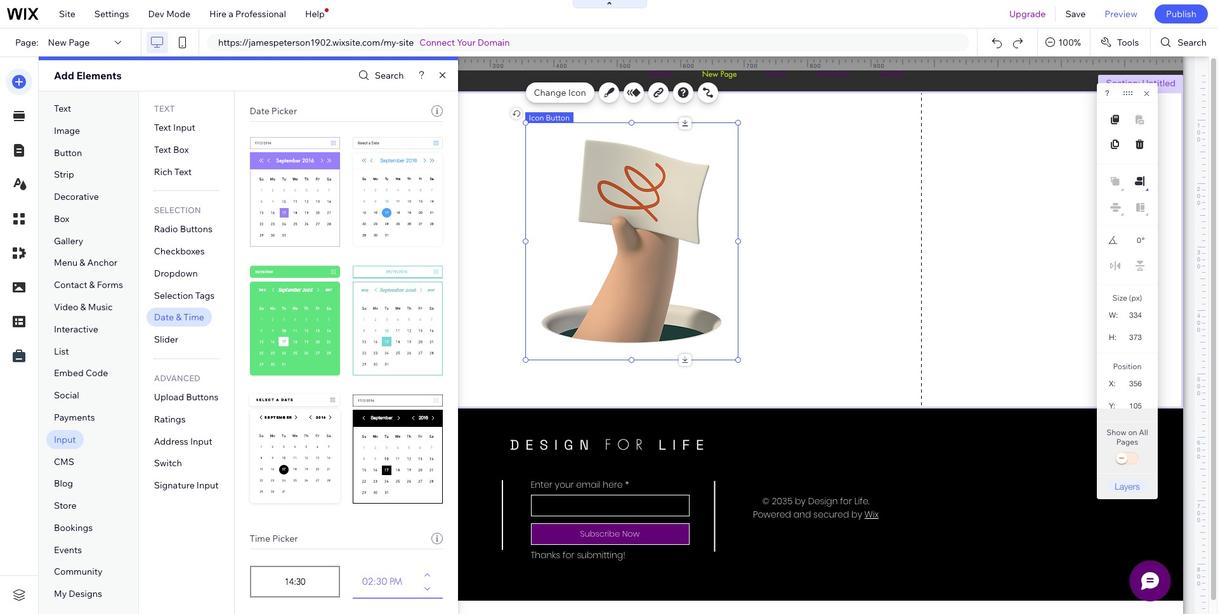Task type: describe. For each thing, give the bounding box(es) containing it.
time picker
[[250, 533, 298, 544]]

1 vertical spatial search button
[[355, 66, 404, 85]]

checkboxes
[[154, 246, 205, 257]]

slider
[[154, 334, 178, 345]]

date for date picker
[[250, 105, 270, 117]]

contact
[[54, 279, 87, 291]]

h:
[[1109, 333, 1117, 342]]

position
[[1113, 362, 1142, 371]]

text up text input
[[154, 103, 175, 114]]

cms
[[54, 456, 74, 467]]

new
[[48, 37, 67, 48]]

ratings
[[154, 414, 186, 425]]

300
[[493, 62, 504, 69]]

mode
[[166, 8, 190, 20]]

1 horizontal spatial icon
[[568, 87, 586, 98]]

settings
[[94, 8, 129, 20]]

add
[[54, 69, 74, 82]]

0 vertical spatial search
[[1178, 37, 1207, 48]]

800
[[810, 62, 821, 69]]

embed code
[[54, 368, 108, 379]]

buttons for upload buttons
[[186, 392, 218, 403]]

x:
[[1109, 379, 1116, 388]]

advanced
[[154, 373, 200, 383]]

my designs
[[54, 588, 102, 600]]

section: untitled
[[1106, 77, 1176, 89]]

section:
[[1106, 77, 1140, 89]]

radio buttons
[[154, 224, 212, 235]]

domain
[[478, 37, 510, 48]]

date picker
[[250, 105, 297, 117]]

1 vertical spatial box
[[54, 213, 69, 225]]

(px)
[[1129, 293, 1143, 303]]

text box
[[154, 144, 189, 155]]

publish
[[1166, 8, 1197, 20]]

preview button
[[1096, 0, 1147, 28]]

social
[[54, 390, 79, 401]]

a
[[229, 8, 233, 20]]

selection tags
[[154, 290, 215, 301]]

size
[[1113, 293, 1128, 303]]

& for video
[[80, 301, 86, 313]]

input for signature
[[197, 480, 219, 491]]

dev
[[148, 8, 164, 20]]

600
[[683, 62, 695, 69]]

site
[[59, 8, 75, 20]]

selection for selection
[[154, 205, 201, 215]]

page
[[69, 37, 90, 48]]

1 vertical spatial button
[[54, 147, 82, 158]]

site
[[399, 37, 414, 48]]

change
[[534, 87, 566, 98]]

gallery
[[54, 235, 83, 247]]

https://jamespeterson1902.wixsite.com/my-site connect your domain
[[218, 37, 510, 48]]

store
[[54, 500, 76, 512]]

picker for date picker
[[272, 105, 297, 117]]

input for address
[[190, 436, 212, 447]]

https://jamespeterson1902.wixsite.com/my-
[[218, 37, 399, 48]]

upgrade
[[1010, 8, 1046, 20]]

bookings
[[54, 522, 93, 534]]

menu & anchor
[[54, 257, 117, 269]]

hire
[[209, 8, 227, 20]]

help
[[305, 8, 325, 20]]

0 horizontal spatial search
[[375, 70, 404, 81]]

upload
[[154, 392, 184, 403]]

700
[[747, 62, 758, 69]]

input for text
[[173, 122, 195, 133]]

input up cms
[[54, 434, 76, 445]]

video & music
[[54, 301, 113, 313]]

interactive
[[54, 324, 98, 335]]

dropdown
[[154, 268, 198, 279]]

100% button
[[1038, 29, 1090, 56]]

date & time
[[154, 312, 204, 323]]

1 horizontal spatial search button
[[1151, 29, 1218, 56]]

save
[[1066, 8, 1086, 20]]

rich text
[[154, 166, 192, 177]]



Task type: vqa. For each thing, say whether or not it's contained in the screenshot.
700
yes



Task type: locate. For each thing, give the bounding box(es) containing it.
icon right change
[[568, 87, 586, 98]]

1 vertical spatial picker
[[272, 533, 298, 544]]

tools
[[1117, 37, 1139, 48]]

menu
[[54, 257, 78, 269]]

?
[[1105, 89, 1110, 98]]

1 vertical spatial icon
[[529, 113, 544, 122]]

1 vertical spatial selection
[[154, 290, 193, 301]]

strip
[[54, 169, 74, 180]]

your
[[457, 37, 476, 48]]

& for date
[[176, 312, 182, 323]]

icon down change
[[529, 113, 544, 122]]

time
[[184, 312, 204, 323], [250, 533, 270, 544]]

show
[[1107, 428, 1127, 437]]

1 horizontal spatial time
[[250, 533, 270, 544]]

1 vertical spatial time
[[250, 533, 270, 544]]

date
[[250, 105, 270, 117], [154, 312, 174, 323]]

0 vertical spatial time
[[184, 312, 204, 323]]

image
[[54, 125, 80, 136]]

contact & forms
[[54, 279, 123, 291]]

input right address
[[190, 436, 212, 447]]

add elements
[[54, 69, 122, 82]]

500
[[620, 62, 631, 69]]

selection down the dropdown
[[154, 290, 193, 301]]

box down text input
[[173, 144, 189, 155]]

elements
[[76, 69, 122, 82]]

address input
[[154, 436, 212, 447]]

search down site
[[375, 70, 404, 81]]

music
[[88, 301, 113, 313]]

0 horizontal spatial icon
[[529, 113, 544, 122]]

search button down publish button
[[1151, 29, 1218, 56]]

my
[[54, 588, 67, 600]]

dev mode
[[148, 8, 190, 20]]

& down selection tags
[[176, 312, 182, 323]]

input
[[173, 122, 195, 133], [54, 434, 76, 445], [190, 436, 212, 447], [197, 480, 219, 491]]

text up image
[[54, 103, 71, 114]]

button down change icon
[[546, 113, 570, 122]]

& left "forms"
[[89, 279, 95, 291]]

change icon
[[534, 87, 586, 98]]

show on all pages
[[1107, 428, 1148, 447]]

code
[[86, 368, 108, 379]]

text up text box
[[154, 122, 171, 133]]

icon button
[[529, 113, 570, 122]]

embed
[[54, 368, 84, 379]]

0 vertical spatial box
[[173, 144, 189, 155]]

picker
[[272, 105, 297, 117], [272, 533, 298, 544]]

search down 'publish' on the right of the page
[[1178, 37, 1207, 48]]

buttons up checkboxes
[[180, 224, 212, 235]]

radio
[[154, 224, 178, 235]]

1 horizontal spatial box
[[173, 144, 189, 155]]

anchor
[[87, 257, 117, 269]]

0 horizontal spatial box
[[54, 213, 69, 225]]

1 horizontal spatial search
[[1178, 37, 1207, 48]]

tags
[[195, 290, 215, 301]]

layers
[[1115, 481, 1140, 492]]

blog
[[54, 478, 73, 489]]

box up gallery
[[54, 213, 69, 225]]

community
[[54, 566, 103, 578]]

None text field
[[1123, 307, 1147, 324], [1123, 329, 1147, 346], [1123, 307, 1147, 324], [1123, 329, 1147, 346]]

buttons for radio buttons
[[180, 224, 212, 235]]

forms
[[97, 279, 123, 291]]

1 vertical spatial date
[[154, 312, 174, 323]]

text input
[[154, 122, 195, 133]]

1 vertical spatial buttons
[[186, 392, 218, 403]]

buttons
[[180, 224, 212, 235], [186, 392, 218, 403]]

decorative
[[54, 191, 99, 203]]

text up rich
[[154, 144, 171, 155]]

on
[[1129, 428, 1138, 437]]

connect
[[420, 37, 455, 48]]

1 selection from the top
[[154, 205, 201, 215]]

2 selection from the top
[[154, 290, 193, 301]]

0 horizontal spatial search button
[[355, 66, 404, 85]]

date for date & time
[[154, 312, 174, 323]]

input right signature
[[197, 480, 219, 491]]

& for menu
[[80, 257, 85, 269]]

layers button
[[1107, 480, 1148, 493]]

0 horizontal spatial button
[[54, 147, 82, 158]]

? button
[[1105, 89, 1110, 98]]

0 vertical spatial picker
[[272, 105, 297, 117]]

0 vertical spatial buttons
[[180, 224, 212, 235]]

address
[[154, 436, 188, 447]]

video
[[54, 301, 78, 313]]

1 horizontal spatial button
[[546, 113, 570, 122]]

picker for time picker
[[272, 533, 298, 544]]

rich
[[154, 166, 172, 177]]

text right rich
[[174, 166, 192, 177]]

switch
[[154, 458, 182, 469]]

switch
[[1115, 450, 1140, 468]]

& right video
[[80, 301, 86, 313]]

pages
[[1117, 437, 1139, 447]]

0 vertical spatial icon
[[568, 87, 586, 98]]

y:
[[1109, 402, 1116, 411]]

selection up radio buttons
[[154, 205, 201, 215]]

1 horizontal spatial date
[[250, 105, 270, 117]]

payments
[[54, 412, 95, 423]]

search button down https://jamespeterson1902.wixsite.com/my-site connect your domain in the top left of the page
[[355, 66, 404, 85]]

& right "menu"
[[80, 257, 85, 269]]

0 horizontal spatial time
[[184, 312, 204, 323]]

0 vertical spatial date
[[250, 105, 270, 117]]

hire a professional
[[209, 8, 286, 20]]

upload buttons
[[154, 392, 218, 403]]

signature
[[154, 480, 195, 491]]

0 horizontal spatial date
[[154, 312, 174, 323]]

None text field
[[1124, 232, 1141, 249], [1122, 375, 1147, 392], [1122, 397, 1147, 414], [1124, 232, 1141, 249], [1122, 375, 1147, 392], [1122, 397, 1147, 414]]

0 vertical spatial search button
[[1151, 29, 1218, 56]]

0 vertical spatial selection
[[154, 205, 201, 215]]

100%
[[1059, 37, 1081, 48]]

1 vertical spatial search
[[375, 70, 404, 81]]

icon
[[568, 87, 586, 98], [529, 113, 544, 122]]

button down image
[[54, 147, 82, 158]]

buttons down the advanced
[[186, 392, 218, 403]]

list
[[54, 346, 69, 357]]

w:
[[1109, 311, 1118, 320]]

preview
[[1105, 8, 1138, 20]]

input up text box
[[173, 122, 195, 133]]

designs
[[69, 588, 102, 600]]

400
[[556, 62, 568, 69]]

selection for selection tags
[[154, 290, 193, 301]]

professional
[[235, 8, 286, 20]]

tools button
[[1091, 29, 1151, 56]]

signature input
[[154, 480, 219, 491]]

untitled
[[1142, 77, 1176, 89]]

&
[[80, 257, 85, 269], [89, 279, 95, 291], [80, 301, 86, 313], [176, 312, 182, 323]]

all
[[1139, 428, 1148, 437]]

& for contact
[[89, 279, 95, 291]]

900
[[874, 62, 885, 69]]

save button
[[1056, 0, 1096, 28]]

°
[[1142, 236, 1145, 245]]

events
[[54, 544, 82, 556]]

0 vertical spatial button
[[546, 113, 570, 122]]



